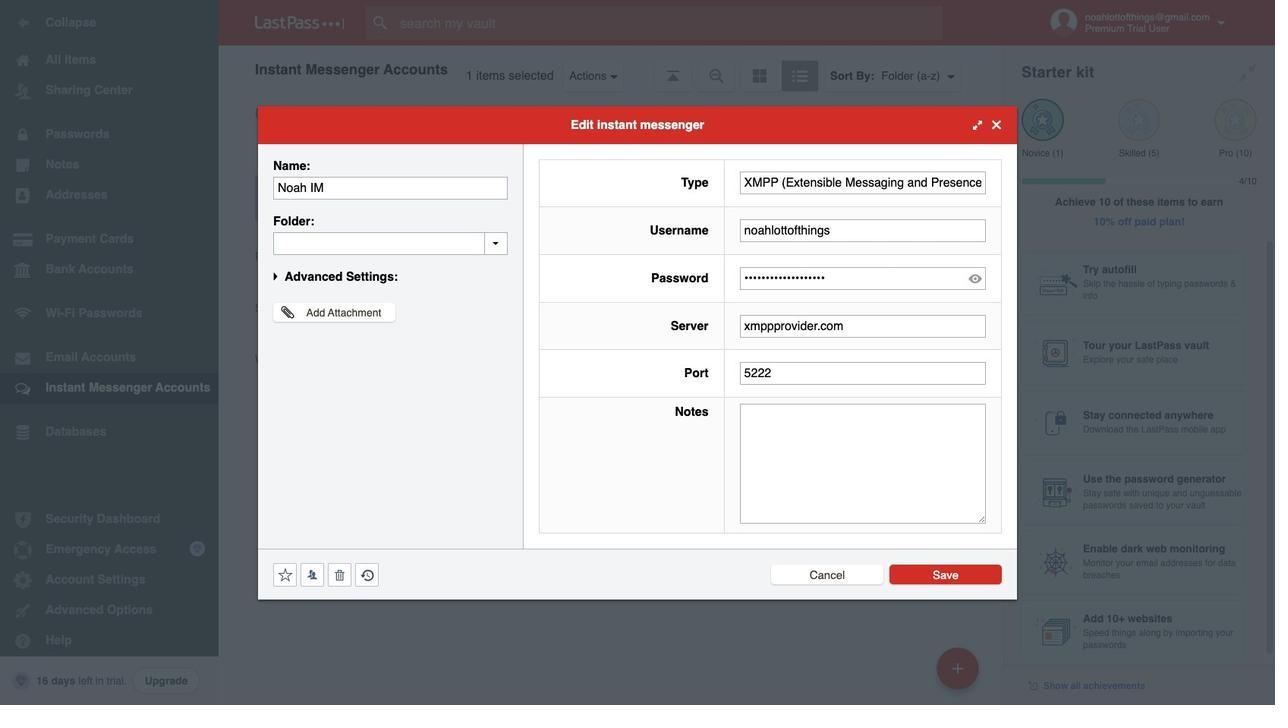 Task type: vqa. For each thing, say whether or not it's contained in the screenshot.
the New item element
no



Task type: locate. For each thing, give the bounding box(es) containing it.
None text field
[[740, 172, 986, 195], [273, 177, 508, 199], [740, 219, 986, 242], [740, 362, 986, 385], [740, 404, 986, 523], [740, 172, 986, 195], [273, 177, 508, 199], [740, 219, 986, 242], [740, 362, 986, 385], [740, 404, 986, 523]]

new item image
[[953, 663, 963, 674]]

dialog
[[258, 106, 1017, 599]]

vault options navigation
[[219, 46, 1004, 91]]

None password field
[[740, 267, 986, 290]]

None text field
[[273, 232, 508, 255], [740, 315, 986, 337], [273, 232, 508, 255], [740, 315, 986, 337]]

Search search field
[[366, 6, 972, 39]]



Task type: describe. For each thing, give the bounding box(es) containing it.
new item navigation
[[931, 643, 988, 705]]

lastpass image
[[255, 16, 345, 30]]

search my vault text field
[[366, 6, 972, 39]]

main navigation navigation
[[0, 0, 219, 705]]



